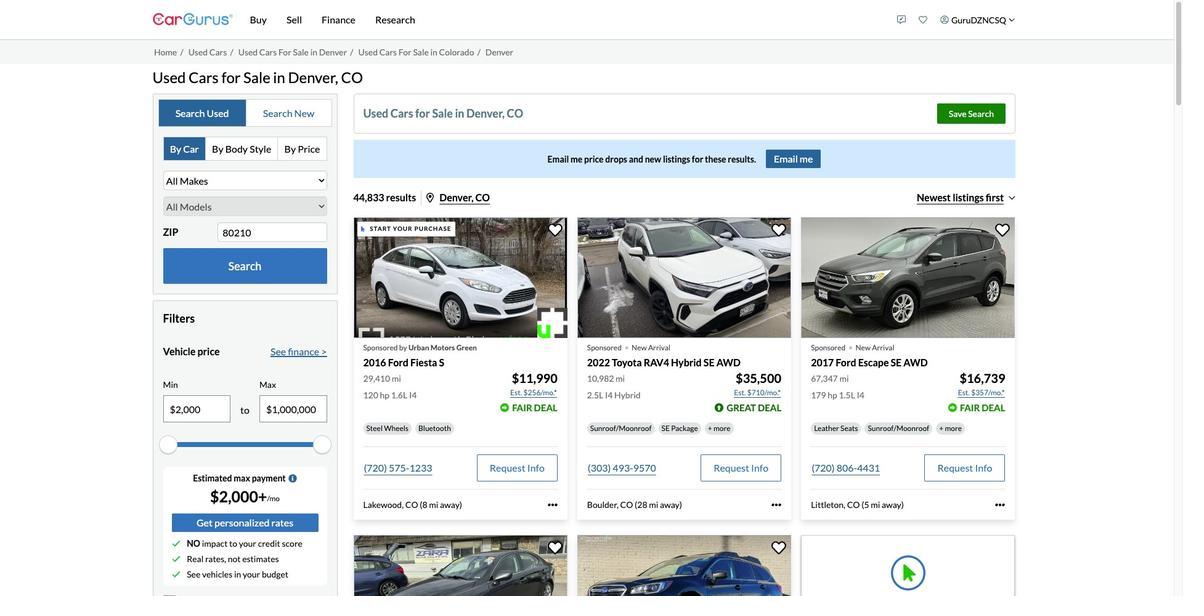 Task type: locate. For each thing, give the bounding box(es) containing it.
0 horizontal spatial sponsored
[[363, 343, 398, 352]]

price right vehicle
[[197, 346, 220, 358]]

sponsored
[[363, 343, 398, 352], [587, 343, 622, 352], [811, 343, 846, 352]]

0 horizontal spatial arrival
[[648, 343, 671, 352]]

1 hp from the left
[[380, 390, 389, 400]]

hp right 120
[[380, 390, 389, 400]]

3 by from the left
[[284, 143, 296, 155]]

1 request from the left
[[490, 462, 525, 474]]

search for search new
[[263, 107, 292, 119]]

email inside button
[[774, 153, 798, 165]]

i4 inside 10,982 mi 2.5l i4 hybrid
[[605, 390, 613, 400]]

fiesta
[[410, 357, 437, 368]]

· inside the sponsored · new arrival 2017 ford escape se awd
[[848, 335, 853, 357]]

1 horizontal spatial + more
[[939, 424, 962, 433]]

cargurus logo homepage link image
[[153, 2, 233, 37]]

+ more for $16,739
[[939, 424, 962, 433]]

se right rav4
[[704, 357, 715, 368]]

hp right 179
[[828, 390, 837, 400]]

2 horizontal spatial deal
[[982, 402, 1005, 413]]

2 request info button from the left
[[701, 455, 781, 482]]

1 away) from the left
[[440, 500, 462, 510]]

mi right the "(8"
[[429, 500, 438, 510]]

for
[[278, 47, 291, 57], [399, 47, 411, 57]]

check image for see vehicles in your budget
[[172, 571, 180, 579]]

sell button
[[277, 0, 312, 39]]

2 sunroof/moonroof from the left
[[868, 424, 929, 433]]

0 horizontal spatial to
[[229, 539, 237, 549]]

menu bar
[[233, 0, 891, 39]]

est. inside $35,500 est. $710/mo.*
[[734, 388, 746, 397]]

fair deal for ·
[[960, 402, 1005, 413]]

in
[[310, 47, 317, 57], [430, 47, 437, 57], [273, 68, 285, 86], [455, 107, 464, 120], [234, 569, 241, 580]]

used
[[188, 47, 208, 57], [238, 47, 258, 57], [358, 47, 378, 57], [153, 68, 186, 86], [363, 107, 388, 120], [207, 107, 229, 119]]

by left price
[[284, 143, 296, 155]]

your right start
[[393, 225, 413, 233]]

see down real
[[187, 569, 200, 580]]

fair down est. $357/mo.* 'button'
[[960, 402, 980, 413]]

$35,500
[[736, 371, 781, 386]]

used cars for sale in colorado link
[[358, 47, 474, 57]]

1 horizontal spatial +
[[939, 424, 943, 433]]

mi
[[392, 373, 401, 384], [616, 373, 625, 384], [840, 373, 849, 384], [429, 500, 438, 510], [649, 500, 658, 510], [871, 500, 880, 510]]

0 horizontal spatial me
[[571, 154, 583, 164]]

ellipsis h image for urban motors green
[[548, 500, 558, 510]]

(720)
[[364, 462, 387, 474], [812, 462, 835, 474]]

sunroof/moonroof right seats
[[868, 424, 929, 433]]

/ right "used cars" link at the left top
[[230, 47, 233, 57]]

and
[[629, 154, 643, 164]]

0 horizontal spatial se
[[662, 424, 670, 433]]

est. for $35,500
[[734, 388, 746, 397]]

mouse pointer image
[[361, 226, 365, 232]]

1 horizontal spatial (720)
[[812, 462, 835, 474]]

2 hp from the left
[[828, 390, 837, 400]]

1 by from the left
[[170, 143, 181, 155]]

me for email me price drops and new listings for these results.
[[571, 154, 583, 164]]

est.
[[510, 388, 522, 397], [734, 388, 746, 397], [958, 388, 970, 397]]

1 more from the left
[[714, 424, 731, 433]]

(720) left 806-
[[812, 462, 835, 474]]

i4
[[409, 390, 417, 400], [605, 390, 613, 400], [857, 390, 865, 400]]

se right escape
[[891, 357, 902, 368]]

see
[[270, 346, 286, 358], [187, 569, 200, 580]]

(5
[[862, 500, 869, 510]]

0 horizontal spatial (720)
[[364, 462, 387, 474]]

by left car
[[170, 143, 181, 155]]

awd right escape
[[904, 357, 928, 368]]

2 horizontal spatial i4
[[857, 390, 865, 400]]

2016
[[363, 357, 386, 368]]

1 check image from the top
[[172, 555, 180, 564]]

by inside by body style tab
[[212, 143, 223, 155]]

67,347
[[811, 373, 838, 384]]

request info for $35,500
[[714, 462, 768, 474]]

request info for $16,739
[[938, 462, 992, 474]]

2 horizontal spatial by
[[284, 143, 296, 155]]

co for lakewood, co (8 mi away)
[[405, 500, 418, 510]]

white 2016 ford fiesta s sedan front-wheel drive 5-speed manual image
[[353, 218, 567, 338]]

1 + from the left
[[708, 424, 712, 433]]

2 info from the left
[[751, 462, 768, 474]]

sponsored inside "sponsored · new arrival 2022 toyota rav4 hybrid se awd"
[[587, 343, 622, 352]]

(303) 493-9570 button
[[587, 455, 657, 482]]

1 horizontal spatial fair deal
[[960, 402, 1005, 413]]

est. inside $11,990 est. $256/mo.*
[[510, 388, 522, 397]]

/ right colorado
[[477, 47, 481, 57]]

0 horizontal spatial request info button
[[477, 455, 558, 482]]

more for $16,739
[[945, 424, 962, 433]]

i4 right 1.6l
[[409, 390, 417, 400]]

more for $35,500
[[714, 424, 731, 433]]

hybrid right rav4
[[671, 357, 702, 368]]

deal down '$710/mo.*'
[[758, 402, 781, 413]]

1 vertical spatial tab list
[[163, 137, 327, 161]]

0 horizontal spatial request
[[490, 462, 525, 474]]

deal for $35,500
[[758, 402, 781, 413]]

tab list containing search used
[[158, 99, 332, 127]]

search right 'save'
[[968, 109, 994, 119]]

3 sponsored from the left
[[811, 343, 846, 352]]

search up car
[[175, 107, 205, 119]]

3 info from the left
[[975, 462, 992, 474]]

ellipsis h image
[[548, 500, 558, 510], [995, 500, 1005, 510]]

2 ellipsis h image from the left
[[995, 500, 1005, 510]]

2 i4 from the left
[[605, 390, 613, 400]]

by for by price
[[284, 143, 296, 155]]

for down sell popup button
[[278, 47, 291, 57]]

1 horizontal spatial more
[[945, 424, 962, 433]]

1.6l
[[391, 390, 407, 400]]

0 vertical spatial your
[[393, 225, 413, 233]]

2 est. from the left
[[734, 388, 746, 397]]

new inside the sponsored · new arrival 2017 ford escape se awd
[[856, 343, 871, 352]]

0 horizontal spatial by
[[170, 143, 181, 155]]

filters
[[163, 312, 195, 325]]

2 horizontal spatial new
[[856, 343, 871, 352]]

menu bar containing buy
[[233, 0, 891, 39]]

575-
[[389, 462, 409, 474]]

max
[[259, 380, 276, 390]]

start
[[370, 225, 391, 233]]

1 horizontal spatial for
[[399, 47, 411, 57]]

arrival up rav4
[[648, 343, 671, 352]]

1 denver from the left
[[319, 47, 347, 57]]

/ down finance popup button
[[350, 47, 353, 57]]

away) right the "(8"
[[440, 500, 462, 510]]

home / used cars / used cars for sale in denver / used cars for sale in colorado / denver
[[154, 47, 513, 57]]

new inside tab
[[294, 107, 314, 119]]

(720) for by
[[364, 462, 387, 474]]

2 horizontal spatial request
[[938, 462, 973, 474]]

mi inside 10,982 mi 2.5l i4 hybrid
[[616, 373, 625, 384]]

to left max "text field" in the bottom of the page
[[240, 404, 250, 416]]

co for boulder, co (28 mi away)
[[620, 500, 633, 510]]

1 · from the left
[[624, 335, 629, 357]]

2 + from the left
[[939, 424, 943, 433]]

0 horizontal spatial +
[[708, 424, 712, 433]]

sponsored inside the sponsored · new arrival 2017 ford escape se awd
[[811, 343, 846, 352]]

1 horizontal spatial fair
[[960, 402, 980, 413]]

mi up 1.5l
[[840, 373, 849, 384]]

3 request info button from the left
[[925, 455, 1005, 482]]

0 horizontal spatial hp
[[380, 390, 389, 400]]

3 i4 from the left
[[857, 390, 865, 400]]

used cars for sale in denver, co
[[153, 68, 363, 86], [363, 107, 523, 120]]

mi inside '67,347 mi 179 hp 1.5l i4'
[[840, 373, 849, 384]]

1 arrival from the left
[[648, 343, 671, 352]]

search used tab
[[159, 100, 246, 127]]

0 horizontal spatial email
[[548, 154, 569, 164]]

0 horizontal spatial see
[[187, 569, 200, 580]]

mi inside 29,410 mi 120 hp 1.6l i4
[[392, 373, 401, 384]]

request info button for $11,990
[[477, 455, 558, 482]]

min
[[163, 380, 178, 390]]

se left 'package'
[[662, 424, 670, 433]]

ford
[[388, 357, 409, 368], [836, 357, 856, 368]]

4431
[[857, 462, 880, 474]]

2 + more from the left
[[939, 424, 962, 433]]

0 horizontal spatial ellipsis h image
[[548, 500, 558, 510]]

1 sponsored from the left
[[363, 343, 398, 352]]

1 request info from the left
[[490, 462, 545, 474]]

littleton, co (5 mi away)
[[811, 500, 904, 510]]

i4 right 2.5l
[[605, 390, 613, 400]]

1 horizontal spatial ellipsis h image
[[995, 500, 1005, 510]]

arrival inside "sponsored · new arrival 2022 toyota rav4 hybrid se awd"
[[648, 343, 671, 352]]

your up estimates
[[239, 539, 256, 549]]

2 horizontal spatial request info
[[938, 462, 992, 474]]

request
[[490, 462, 525, 474], [714, 462, 749, 474], [938, 462, 973, 474]]

1 fair deal from the left
[[512, 402, 558, 413]]

0 horizontal spatial hybrid
[[614, 390, 641, 400]]

email right results.
[[774, 153, 798, 165]]

1 vertical spatial price
[[197, 346, 220, 358]]

request info button
[[477, 455, 558, 482], [701, 455, 781, 482], [925, 455, 1005, 482]]

0 horizontal spatial fair
[[512, 402, 532, 413]]

est. down $11,990
[[510, 388, 522, 397]]

+ more down est. $357/mo.* 'button'
[[939, 424, 962, 433]]

1 horizontal spatial sunroof/moonroof
[[868, 424, 929, 433]]

awd
[[716, 357, 741, 368], [904, 357, 928, 368]]

1 (720) from the left
[[364, 462, 387, 474]]

motors
[[431, 343, 455, 352]]

sunroof/moonroof up the (303) 493-9570
[[590, 424, 652, 433]]

est. up great
[[734, 388, 746, 397]]

deal down $256/mo.*
[[534, 402, 558, 413]]

2 / from the left
[[230, 47, 233, 57]]

2 vertical spatial your
[[243, 569, 260, 580]]

estimated max payment
[[193, 473, 286, 484]]

2 horizontal spatial est.
[[958, 388, 970, 397]]

sponsored by urban motors green 2016 ford fiesta s
[[363, 343, 477, 368]]

check image
[[172, 555, 180, 564], [172, 571, 180, 579]]

mi right (28
[[649, 500, 658, 510]]

ford right 2017
[[836, 357, 856, 368]]

1 horizontal spatial sponsored
[[587, 343, 622, 352]]

1 horizontal spatial arrival
[[872, 343, 894, 352]]

i4 inside '67,347 mi 179 hp 1.5l i4'
[[857, 390, 865, 400]]

ZIP telephone field
[[218, 223, 327, 242]]

request for $35,500
[[714, 462, 749, 474]]

0 vertical spatial see
[[270, 346, 286, 358]]

est. for $16,739
[[958, 388, 970, 397]]

awd up $35,500
[[716, 357, 741, 368]]

$11,990 est. $256/mo.*
[[510, 371, 558, 397]]

fair deal down est. $357/mo.* 'button'
[[960, 402, 1005, 413]]

0 horizontal spatial deal
[[534, 402, 558, 413]]

1 vertical spatial to
[[229, 539, 237, 549]]

home link
[[154, 47, 177, 57]]

email
[[774, 153, 798, 165], [548, 154, 569, 164]]

arrival for $16,739
[[872, 343, 894, 352]]

finance
[[288, 346, 319, 358]]

tab list
[[158, 99, 332, 127], [163, 137, 327, 161]]

credit
[[258, 539, 280, 549]]

1 fair from the left
[[512, 402, 532, 413]]

1 horizontal spatial request info button
[[701, 455, 781, 482]]

1 ellipsis h image from the left
[[548, 500, 558, 510]]

deal
[[534, 402, 558, 413], [758, 402, 781, 413], [982, 402, 1005, 413]]

email for email me price drops and new listings for these results.
[[548, 154, 569, 164]]

request info button for $35,500
[[701, 455, 781, 482]]

2 horizontal spatial info
[[975, 462, 992, 474]]

· for $35,500
[[624, 335, 629, 357]]

your for see vehicles in your budget
[[243, 569, 260, 580]]

max
[[234, 473, 250, 484]]

gurudzncsq
[[951, 14, 1006, 25]]

1 horizontal spatial ·
[[848, 335, 853, 357]]

0 horizontal spatial fair deal
[[512, 402, 558, 413]]

0 horizontal spatial ·
[[624, 335, 629, 357]]

boulder, co (28 mi away)
[[587, 500, 682, 510]]

2 horizontal spatial away)
[[882, 500, 904, 510]]

hp inside '67,347 mi 179 hp 1.5l i4'
[[828, 390, 837, 400]]

new up escape
[[856, 343, 871, 352]]

see left "finance"
[[270, 346, 286, 358]]

deal for $11,990
[[534, 402, 558, 413]]

1 horizontal spatial to
[[240, 404, 250, 416]]

1 vertical spatial see
[[187, 569, 200, 580]]

1 ford from the left
[[388, 357, 409, 368]]

1 horizontal spatial hp
[[828, 390, 837, 400]]

3 request from the left
[[938, 462, 973, 474]]

1 horizontal spatial deal
[[758, 402, 781, 413]]

0 horizontal spatial sunroof/moonroof
[[590, 424, 652, 433]]

est. inside '$16,739 est. $357/mo.*'
[[958, 388, 970, 397]]

colorado
[[439, 47, 474, 57]]

hybrid right 2.5l
[[614, 390, 641, 400]]

(720) left '575-'
[[364, 462, 387, 474]]

se
[[704, 357, 715, 368], [891, 357, 902, 368], [662, 424, 670, 433]]

2 vertical spatial for
[[692, 154, 703, 164]]

hybrid inside 10,982 mi 2.5l i4 hybrid
[[614, 390, 641, 400]]

3 request info from the left
[[938, 462, 992, 474]]

steel wheels
[[366, 424, 409, 433]]

0 vertical spatial hybrid
[[671, 357, 702, 368]]

search for search
[[228, 260, 262, 273]]

cars
[[209, 47, 227, 57], [259, 47, 277, 57], [379, 47, 397, 57], [189, 68, 219, 86], [391, 107, 413, 120]]

sponsored · new arrival 2017 ford escape se awd
[[811, 335, 928, 368]]

0 vertical spatial to
[[240, 404, 250, 416]]

deal down $357/mo.*
[[982, 402, 1005, 413]]

check image
[[172, 540, 180, 548]]

email left drops
[[548, 154, 569, 164]]

new up toyota
[[632, 343, 647, 352]]

0 horizontal spatial away)
[[440, 500, 462, 510]]

1 vertical spatial your
[[239, 539, 256, 549]]

2 horizontal spatial sponsored
[[811, 343, 846, 352]]

2.5l
[[587, 390, 603, 400]]

listings
[[663, 154, 690, 164]]

sponsored up 2017
[[811, 343, 846, 352]]

style
[[250, 143, 271, 155]]

ellipsis h image for ·
[[995, 500, 1005, 510]]

1 horizontal spatial see
[[270, 346, 286, 358]]

for down research popup button
[[399, 47, 411, 57]]

rav4
[[644, 357, 669, 368]]

info
[[527, 462, 545, 474], [751, 462, 768, 474], [975, 462, 992, 474]]

1 horizontal spatial hybrid
[[671, 357, 702, 368]]

1 horizontal spatial ford
[[836, 357, 856, 368]]

save
[[949, 109, 967, 119]]

+ for $35,500
[[708, 424, 712, 433]]

$357/mo.*
[[971, 388, 1005, 397]]

away) right (28
[[660, 500, 682, 510]]

away) right '(5'
[[882, 500, 904, 510]]

2 more from the left
[[945, 424, 962, 433]]

3 away) from the left
[[882, 500, 904, 510]]

2 sponsored from the left
[[587, 343, 622, 352]]

1 horizontal spatial denver
[[485, 47, 513, 57]]

get
[[196, 517, 213, 529]]

0 vertical spatial tab list
[[158, 99, 332, 127]]

mi up 1.6l
[[392, 373, 401, 384]]

2 (720) from the left
[[812, 462, 835, 474]]

1 horizontal spatial me
[[800, 153, 813, 165]]

0 vertical spatial check image
[[172, 555, 180, 564]]

used cars for sale in denver link
[[238, 47, 347, 57]]

0 horizontal spatial more
[[714, 424, 731, 433]]

more
[[714, 424, 731, 433], [945, 424, 962, 433]]

1 horizontal spatial away)
[[660, 500, 682, 510]]

search inside button
[[228, 260, 262, 273]]

to up "real rates, not estimates"
[[229, 539, 237, 549]]

2 horizontal spatial se
[[891, 357, 902, 368]]

0 horizontal spatial request info
[[490, 462, 545, 474]]

2 fair deal from the left
[[960, 402, 1005, 413]]

2 horizontal spatial request info button
[[925, 455, 1005, 482]]

1 deal from the left
[[534, 402, 558, 413]]

1 est. from the left
[[510, 388, 522, 397]]

arrival up escape
[[872, 343, 894, 352]]

1 horizontal spatial request info
[[714, 462, 768, 474]]

ford down 'by'
[[388, 357, 409, 368]]

new for $35,500
[[632, 343, 647, 352]]

1 horizontal spatial se
[[704, 357, 715, 368]]

0 horizontal spatial for
[[278, 47, 291, 57]]

· inside "sponsored · new arrival 2022 toyota rav4 hybrid se awd"
[[624, 335, 629, 357]]

sale
[[293, 47, 309, 57], [413, 47, 429, 57], [243, 68, 270, 86], [432, 107, 453, 120]]

0 vertical spatial price
[[584, 154, 604, 164]]

away)
[[440, 500, 462, 510], [660, 500, 682, 510], [882, 500, 904, 510]]

2 vertical spatial denver,
[[440, 192, 474, 204]]

fair
[[512, 402, 532, 413], [960, 402, 980, 413]]

$11,990
[[512, 371, 558, 386]]

gray 2008 lexus is 250 rwd sedan rear-wheel drive 6-speed manual image
[[353, 536, 567, 596]]

3 est. from the left
[[958, 388, 970, 397]]

denver right colorado
[[485, 47, 513, 57]]

se inside "sponsored · new arrival 2022 toyota rav4 hybrid se awd"
[[704, 357, 715, 368]]

1 request info button from the left
[[477, 455, 558, 482]]

by inside by price tab
[[284, 143, 296, 155]]

1 horizontal spatial info
[[751, 462, 768, 474]]

1 info from the left
[[527, 462, 545, 474]]

denver,
[[288, 68, 338, 86], [466, 107, 505, 120], [440, 192, 474, 204]]

by price tab
[[278, 138, 326, 160]]

+ more down great
[[708, 424, 731, 433]]

2 · from the left
[[848, 335, 853, 357]]

chevron down image
[[1008, 16, 1015, 23]]

1 vertical spatial check image
[[172, 571, 180, 579]]

1 horizontal spatial by
[[212, 143, 223, 155]]

mi down toyota
[[616, 373, 625, 384]]

0 horizontal spatial i4
[[409, 390, 417, 400]]

2 check image from the top
[[172, 571, 180, 579]]

more down great
[[714, 424, 731, 433]]

3 deal from the left
[[982, 402, 1005, 413]]

info for $35,500
[[751, 462, 768, 474]]

away) for $11,990
[[440, 500, 462, 510]]

steel
[[366, 424, 383, 433]]

search down zip phone field
[[228, 260, 262, 273]]

arrival inside the sponsored · new arrival 2017 ford escape se awd
[[872, 343, 894, 352]]

i4 right 1.5l
[[857, 390, 865, 400]]

2 by from the left
[[212, 143, 223, 155]]

est. $256/mo.* button
[[510, 387, 558, 399]]

denver
[[319, 47, 347, 57], [485, 47, 513, 57]]

by left 'body'
[[212, 143, 223, 155]]

1 awd from the left
[[716, 357, 741, 368]]

0 horizontal spatial denver
[[319, 47, 347, 57]]

2 request info from the left
[[714, 462, 768, 474]]

info circle image
[[288, 474, 297, 483]]

more down est. $357/mo.* 'button'
[[945, 424, 962, 433]]

2 awd from the left
[[904, 357, 928, 368]]

1 horizontal spatial for
[[415, 107, 430, 120]]

check image for real rates, not estimates
[[172, 555, 180, 564]]

fair deal down est. $256/mo.* button in the bottom of the page
[[512, 402, 558, 413]]

1 horizontal spatial request
[[714, 462, 749, 474]]

green
[[456, 343, 477, 352]]

44,833
[[353, 192, 384, 204]]

67,347 mi 179 hp 1.5l i4
[[811, 373, 865, 400]]

2 ford from the left
[[836, 357, 856, 368]]

urban motors green image
[[537, 308, 567, 338]]

1 + more from the left
[[708, 424, 731, 433]]

sponsored inside 'sponsored by urban motors green 2016 ford fiesta s'
[[363, 343, 398, 352]]

sponsored for $11,990
[[363, 343, 398, 352]]

1 horizontal spatial awd
[[904, 357, 928, 368]]

1 i4 from the left
[[409, 390, 417, 400]]

hp inside 29,410 mi 120 hp 1.6l i4
[[380, 390, 389, 400]]

denver down finance popup button
[[319, 47, 347, 57]]

· right 2022
[[624, 335, 629, 357]]

user icon image
[[941, 15, 949, 24]]

search up style
[[263, 107, 292, 119]]

by car tab
[[164, 138, 206, 160]]

your down estimates
[[243, 569, 260, 580]]

0 horizontal spatial + more
[[708, 424, 731, 433]]

sponsored up 2016
[[363, 343, 398, 352]]

save search button
[[937, 104, 1005, 124]]

/ right home link
[[180, 47, 183, 57]]

s
[[439, 357, 444, 368]]

sponsored up 2022
[[587, 343, 622, 352]]

1 horizontal spatial est.
[[734, 388, 746, 397]]

awd inside the sponsored · new arrival 2017 ford escape se awd
[[904, 357, 928, 368]]

2022
[[587, 357, 610, 368]]

by
[[170, 143, 181, 155], [212, 143, 223, 155], [284, 143, 296, 155]]

new up by price
[[294, 107, 314, 119]]

0 horizontal spatial price
[[197, 346, 220, 358]]

2 fair from the left
[[960, 402, 980, 413]]

i4 inside 29,410 mi 120 hp 1.6l i4
[[409, 390, 417, 400]]

new inside "sponsored · new arrival 2022 toyota rav4 hybrid se awd"
[[632, 343, 647, 352]]

2 arrival from the left
[[872, 343, 894, 352]]

2 request from the left
[[714, 462, 749, 474]]

1 horizontal spatial i4
[[605, 390, 613, 400]]

1 vertical spatial hybrid
[[614, 390, 641, 400]]

0 horizontal spatial awd
[[716, 357, 741, 368]]

package
[[671, 424, 698, 433]]

2 away) from the left
[[660, 500, 682, 510]]

0 horizontal spatial new
[[294, 107, 314, 119]]

· left escape
[[848, 335, 853, 357]]

2 deal from the left
[[758, 402, 781, 413]]

tab list containing by car
[[163, 137, 327, 161]]

(720) 806-4431
[[812, 462, 880, 474]]

gurudzncsq button
[[934, 2, 1021, 37]]

price left drops
[[584, 154, 604, 164]]

1 horizontal spatial email
[[774, 153, 798, 165]]

1 horizontal spatial new
[[632, 343, 647, 352]]

fair down est. $256/mo.* button in the bottom of the page
[[512, 402, 532, 413]]

0 vertical spatial for
[[221, 68, 241, 86]]

buy
[[250, 14, 267, 25]]

me inside button
[[800, 153, 813, 165]]

see for see finance >
[[270, 346, 286, 358]]

est. down $16,739
[[958, 388, 970, 397]]

by inside by car tab
[[170, 143, 181, 155]]

search new
[[263, 107, 314, 119]]



Task type: describe. For each thing, give the bounding box(es) containing it.
real rates, not estimates
[[187, 554, 279, 565]]

estimates
[[242, 554, 279, 565]]

179
[[811, 390, 826, 400]]

1 for from the left
[[278, 47, 291, 57]]

2 horizontal spatial for
[[692, 154, 703, 164]]

(303)
[[588, 462, 611, 474]]

2 for from the left
[[399, 47, 411, 57]]

info for $16,739
[[975, 462, 992, 474]]

email me price drops and new listings for these results.
[[548, 154, 756, 164]]

lakewood,
[[363, 500, 404, 510]]

0 horizontal spatial for
[[221, 68, 241, 86]]

806-
[[837, 462, 857, 474]]

request info button for $16,739
[[925, 455, 1005, 482]]

est. for $11,990
[[510, 388, 522, 397]]

real
[[187, 554, 204, 565]]

map marker alt image
[[427, 193, 434, 203]]

request for $11,990
[[490, 462, 525, 474]]

arrival for $35,500
[[648, 343, 671, 352]]

(28
[[635, 500, 647, 510]]

Max text field
[[260, 396, 326, 422]]

(8
[[420, 500, 427, 510]]

by car
[[170, 143, 199, 155]]

$256/mo.*
[[523, 388, 557, 397]]

research button
[[365, 0, 425, 39]]

Min text field
[[164, 396, 230, 422]]

by body style tab
[[206, 138, 278, 160]]

10,982 mi 2.5l i4 hybrid
[[587, 373, 641, 400]]

leather seats
[[814, 424, 858, 433]]

search for search used
[[175, 107, 205, 119]]

fair deal for urban motors green
[[512, 402, 558, 413]]

3 / from the left
[[350, 47, 353, 57]]

email me
[[774, 153, 813, 165]]

ellipsis h image
[[772, 500, 781, 510]]

$16,739
[[960, 371, 1005, 386]]

email for email me
[[774, 153, 798, 165]]

by price
[[284, 143, 320, 155]]

i4 for urban motors green
[[409, 390, 417, 400]]

research
[[375, 14, 415, 25]]

new for $16,739
[[856, 343, 871, 352]]

saved cars image
[[919, 15, 928, 24]]

seats
[[841, 424, 858, 433]]

your for no impact to your credit score
[[239, 539, 256, 549]]

ford inside the sponsored · new arrival 2017 ford escape se awd
[[836, 357, 856, 368]]

drops
[[605, 154, 627, 164]]

29,410
[[363, 373, 390, 384]]

used inside tab
[[207, 107, 229, 119]]

search new tab
[[246, 100, 331, 127]]

see for see vehicles in your budget
[[187, 569, 200, 580]]

get personalized rates
[[196, 517, 293, 529]]

44,833 results
[[353, 192, 416, 204]]

results
[[386, 192, 416, 204]]

info for $11,990
[[527, 462, 545, 474]]

lakewood, co (8 mi away)
[[363, 500, 462, 510]]

search inside button
[[968, 109, 994, 119]]

away) for $16,739
[[882, 500, 904, 510]]

black 2018 subaru outback 2.5i awd wagon all-wheel drive 6-speed cvt image
[[577, 536, 791, 596]]

results.
[[728, 154, 756, 164]]

1 vertical spatial for
[[415, 107, 430, 120]]

· for $16,739
[[848, 335, 853, 357]]

by for by body style
[[212, 143, 223, 155]]

2 denver from the left
[[485, 47, 513, 57]]

see finance >
[[270, 346, 327, 358]]

no impact to your credit score
[[187, 539, 302, 549]]

1 vertical spatial used cars for sale in denver, co
[[363, 107, 523, 120]]

se package
[[662, 424, 698, 433]]

>
[[321, 346, 327, 358]]

gurudzncsq menu
[[891, 2, 1021, 37]]

by body style
[[212, 143, 271, 155]]

0 vertical spatial denver,
[[288, 68, 338, 86]]

4 / from the left
[[477, 47, 481, 57]]

1 vertical spatial denver,
[[466, 107, 505, 120]]

littleton,
[[811, 500, 845, 510]]

deal for $16,739
[[982, 402, 1005, 413]]

hp for ·
[[828, 390, 837, 400]]

wheels
[[384, 424, 409, 433]]

hp for by
[[380, 390, 389, 400]]

start your purchase
[[370, 225, 451, 233]]

vehicles
[[202, 569, 232, 580]]

1.5l
[[839, 390, 855, 400]]

away) for $35,500
[[660, 500, 682, 510]]

buy button
[[240, 0, 277, 39]]

new
[[645, 154, 661, 164]]

co for littleton, co (5 mi away)
[[847, 500, 860, 510]]

gurudzncsq menu item
[[934, 2, 1021, 37]]

payment
[[252, 473, 286, 484]]

hybrid inside "sponsored · new arrival 2022 toyota rav4 hybrid se awd"
[[671, 357, 702, 368]]

body
[[225, 143, 248, 155]]

finance button
[[312, 0, 365, 39]]

urban
[[408, 343, 429, 352]]

home
[[154, 47, 177, 57]]

ford inside 'sponsored by urban motors green 2016 ford fiesta s'
[[388, 357, 409, 368]]

me for email me
[[800, 153, 813, 165]]

by for by car
[[170, 143, 181, 155]]

request info for $11,990
[[490, 462, 545, 474]]

score
[[282, 539, 302, 549]]

est. $710/mo.* button
[[733, 387, 781, 399]]

toyota
[[612, 357, 642, 368]]

29,410 mi 120 hp 1.6l i4
[[363, 373, 417, 400]]

(720) 806-4431 button
[[811, 455, 881, 482]]

great deal
[[727, 402, 781, 413]]

awd inside "sponsored · new arrival 2022 toyota rav4 hybrid se awd"
[[716, 357, 741, 368]]

add a car review image
[[897, 15, 906, 24]]

request for $16,739
[[938, 462, 973, 474]]

finance
[[322, 14, 356, 25]]

$16,739 est. $357/mo.*
[[958, 371, 1005, 397]]

boulder,
[[587, 500, 619, 510]]

cargurus logo homepage link link
[[153, 2, 233, 37]]

sell
[[287, 14, 302, 25]]

1 horizontal spatial price
[[584, 154, 604, 164]]

sponsored for $35,500
[[587, 343, 622, 352]]

vehicle price
[[163, 346, 220, 358]]

1 sunroof/moonroof from the left
[[590, 424, 652, 433]]

search button
[[163, 248, 327, 284]]

1 / from the left
[[180, 47, 183, 57]]

magnetic metallic 2017 ford escape se awd suv / crossover all-wheel drive 6-speed automatic image
[[801, 218, 1015, 338]]

(720) for ·
[[812, 462, 835, 474]]

mi right '(5'
[[871, 500, 880, 510]]

i4 for ·
[[857, 390, 865, 400]]

white 2022 toyota rav4 hybrid se awd suv / crossover all-wheel drive continuously variable transmission image
[[577, 218, 791, 338]]

budget
[[262, 569, 288, 580]]

(720) 575-1233 button
[[363, 455, 433, 482]]

se inside the sponsored · new arrival 2017 ford escape se awd
[[891, 357, 902, 368]]

sponsored for $16,739
[[811, 343, 846, 352]]

co for denver, co
[[475, 192, 490, 204]]

1233
[[409, 462, 432, 474]]

search used
[[175, 107, 229, 119]]

price
[[298, 143, 320, 155]]

fair for ·
[[960, 402, 980, 413]]

these
[[705, 154, 726, 164]]

$710/mo.*
[[747, 388, 781, 397]]

leather
[[814, 424, 839, 433]]

save search
[[949, 109, 994, 119]]

9570
[[633, 462, 656, 474]]

see vehicles in your budget
[[187, 569, 288, 580]]

get personalized rates button
[[172, 514, 318, 532]]

10,982
[[587, 373, 614, 384]]

great
[[727, 402, 756, 413]]

(303) 493-9570
[[588, 462, 656, 474]]

$35,500 est. $710/mo.*
[[734, 371, 781, 397]]

0 vertical spatial used cars for sale in denver, co
[[153, 68, 363, 86]]

fair for urban motors green
[[512, 402, 532, 413]]

120
[[363, 390, 378, 400]]

+ more for $35,500
[[708, 424, 731, 433]]

+ for $16,739
[[939, 424, 943, 433]]

email me button
[[766, 150, 821, 168]]



Task type: vqa. For each thing, say whether or not it's contained in the screenshot.
the Request Info button
yes



